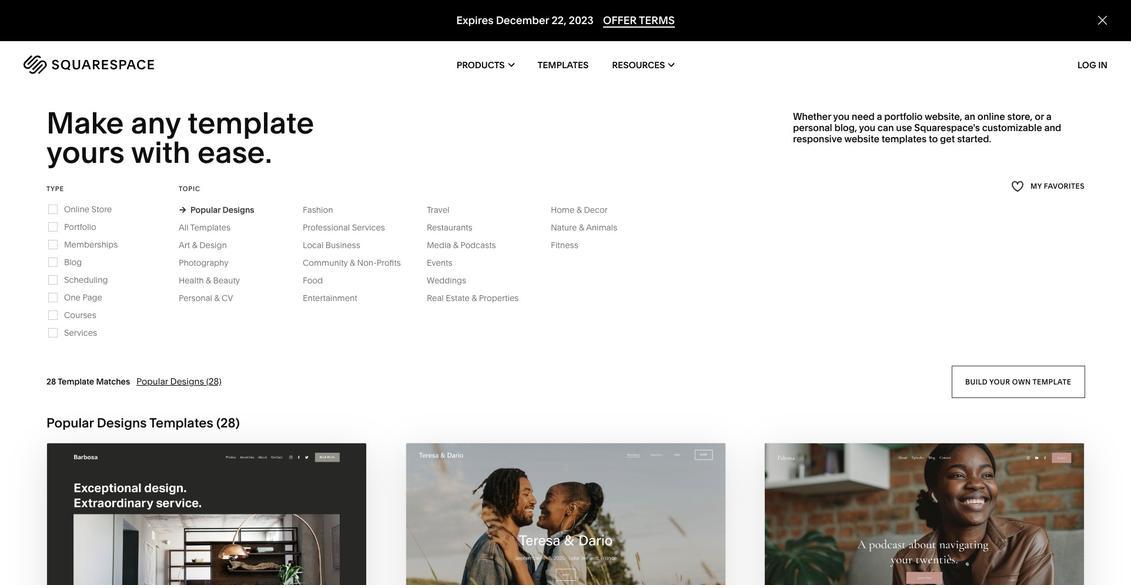 Task type: vqa. For each thing, say whether or not it's contained in the screenshot.
)
yes



Task type: describe. For each thing, give the bounding box(es) containing it.
nature & animals
[[551, 222, 617, 233]]

1 vertical spatial services
[[64, 327, 97, 338]]

photography
[[179, 257, 228, 268]]

log
[[1078, 59, 1096, 70]]

& for podcasts
[[453, 240, 458, 250]]

started.
[[957, 133, 992, 145]]

in
[[1098, 59, 1108, 70]]

blog
[[64, 257, 82, 267]]

)
[[236, 415, 240, 431]]

squarespace logo link
[[24, 55, 240, 74]]

squarespace's
[[915, 122, 980, 133]]

squarespace logo image
[[24, 55, 154, 74]]

any
[[131, 105, 181, 141]]

0 horizontal spatial you
[[833, 110, 850, 122]]

yours
[[46, 134, 125, 171]]

(
[[216, 415, 220, 431]]

my favorites link
[[1011, 179, 1085, 194]]

photography link
[[179, 257, 240, 268]]

popular designs (28)
[[136, 376, 222, 387]]

my favorites
[[1031, 182, 1085, 191]]

& right the estate
[[472, 293, 477, 303]]

make any template yours with ease.
[[46, 105, 321, 171]]

fashion
[[303, 204, 333, 215]]

blog,
[[835, 122, 857, 133]]

popular designs templates ( 28 )
[[46, 415, 240, 431]]

events link
[[427, 257, 464, 268]]

real
[[427, 293, 444, 303]]

website
[[844, 133, 880, 145]]

make any template yours with ease. main content
[[0, 0, 1131, 585]]

(28)
[[206, 376, 222, 387]]

& for non-
[[350, 257, 355, 268]]

customizable
[[982, 122, 1042, 133]]

1 vertical spatial templates
[[190, 222, 230, 233]]

popular for popular designs (28)
[[136, 376, 168, 387]]

all templates
[[179, 222, 230, 233]]

december
[[496, 14, 549, 27]]

get
[[940, 133, 955, 145]]

1 a from the left
[[877, 110, 882, 122]]

nature
[[551, 222, 577, 233]]

build your own template
[[965, 377, 1071, 386]]

my
[[1031, 182, 1042, 191]]

food
[[303, 275, 323, 286]]

design
[[199, 240, 227, 250]]

personal
[[793, 122, 832, 133]]

to
[[929, 133, 938, 145]]

entertainment
[[303, 293, 357, 303]]

beauty
[[213, 275, 240, 286]]

health & beauty link
[[179, 275, 252, 286]]

your
[[989, 377, 1010, 386]]

and
[[1045, 122, 1062, 133]]

real estate & properties link
[[427, 293, 531, 303]]

1 horizontal spatial 28
[[220, 415, 236, 431]]

matches
[[96, 376, 130, 387]]

dario image
[[406, 443, 725, 585]]

or
[[1035, 110, 1044, 122]]

an
[[965, 110, 976, 122]]

expires december 22, 2023
[[456, 14, 594, 27]]

popular designs (28) link
[[136, 376, 222, 387]]

products button
[[457, 41, 514, 88]]

ease.
[[198, 134, 272, 171]]

nature & animals link
[[551, 222, 629, 233]]

online
[[978, 110, 1005, 122]]

business
[[326, 240, 360, 250]]

decor
[[584, 204, 608, 215]]

store,
[[1007, 110, 1033, 122]]

paloma image
[[765, 443, 1084, 585]]

0 horizontal spatial 28
[[46, 376, 56, 387]]

home & decor
[[551, 204, 608, 215]]

food link
[[303, 275, 335, 286]]

professional
[[303, 222, 350, 233]]

2 vertical spatial templates
[[149, 415, 213, 431]]

events
[[427, 257, 453, 268]]

2023
[[569, 14, 594, 27]]

favorites
[[1044, 182, 1085, 191]]

all templates link
[[179, 222, 242, 233]]

one page
[[64, 292, 102, 303]]

memberships
[[64, 239, 118, 250]]

community
[[303, 257, 348, 268]]

profits
[[377, 257, 401, 268]]

log             in link
[[1078, 59, 1108, 70]]

travel link
[[427, 204, 461, 215]]

entertainment link
[[303, 293, 369, 303]]

community & non-profits
[[303, 257, 401, 268]]



Task type: locate. For each thing, give the bounding box(es) containing it.
1 vertical spatial designs
[[170, 376, 204, 387]]

28 down (28)
[[220, 415, 236, 431]]

templates up art & design link
[[190, 222, 230, 233]]

fitness
[[551, 240, 578, 250]]

whether
[[793, 110, 831, 122]]

1 vertical spatial 28
[[220, 415, 236, 431]]

templates link
[[538, 41, 589, 88]]

designs for popular designs (28)
[[170, 376, 204, 387]]

0 vertical spatial templates
[[538, 59, 589, 70]]

use
[[896, 122, 912, 133]]

a
[[877, 110, 882, 122], [1046, 110, 1052, 122]]

templates down the 22,
[[538, 59, 589, 70]]

& for beauty
[[206, 275, 211, 286]]

& right nature
[[579, 222, 584, 233]]

popular down template
[[46, 415, 94, 431]]

properties
[[479, 293, 519, 303]]

local
[[303, 240, 324, 250]]

1 horizontal spatial a
[[1046, 110, 1052, 122]]

art & design link
[[179, 240, 239, 250]]

offer terms
[[603, 14, 675, 27]]

1 horizontal spatial you
[[859, 122, 876, 133]]

weddings
[[427, 275, 466, 286]]

2 a from the left
[[1046, 110, 1052, 122]]

1 vertical spatial template
[[1033, 377, 1071, 386]]

personal & cv link
[[179, 293, 245, 303]]

online store
[[64, 204, 112, 214]]

art & design
[[179, 240, 227, 250]]

0 vertical spatial template
[[188, 105, 314, 141]]

1 horizontal spatial designs
[[170, 376, 204, 387]]

2 horizontal spatial designs
[[223, 204, 254, 215]]

responsive
[[793, 133, 842, 145]]

designs for popular designs templates ( 28 )
[[97, 415, 147, 431]]

topic
[[179, 184, 200, 193]]

portfolio
[[885, 110, 923, 122]]

build your own template button
[[952, 366, 1085, 398]]

media & podcasts link
[[427, 240, 508, 250]]

22,
[[552, 14, 566, 27]]

you left can
[[859, 122, 876, 133]]

podcasts
[[460, 240, 496, 250]]

popular designs link
[[179, 204, 254, 215]]

services up 'business'
[[352, 222, 385, 233]]

templates left (
[[149, 415, 213, 431]]

resources button
[[612, 41, 675, 88]]

popular for popular designs
[[190, 204, 221, 215]]

2 vertical spatial popular
[[46, 415, 94, 431]]

whether you need a portfolio website, an online store, or a personal blog, you can use squarespace's customizable and responsive website templates to get started.
[[793, 110, 1062, 145]]

& for decor
[[577, 204, 582, 215]]

popular right matches
[[136, 376, 168, 387]]

travel
[[427, 204, 450, 215]]

designs left (28)
[[170, 376, 204, 387]]

barbosa image
[[47, 443, 366, 585]]

28 left template
[[46, 376, 56, 387]]

template inside make any template yours with ease.
[[188, 105, 314, 141]]

can
[[878, 122, 894, 133]]

popular for popular designs templates ( 28 )
[[46, 415, 94, 431]]

0 vertical spatial 28
[[46, 376, 56, 387]]

a right or
[[1046, 110, 1052, 122]]

professional services
[[303, 222, 385, 233]]

& left non-
[[350, 257, 355, 268]]

& right art
[[192, 240, 197, 250]]

home & decor link
[[551, 204, 620, 215]]

& for animals
[[579, 222, 584, 233]]

0 horizontal spatial designs
[[97, 415, 147, 431]]

popular designs
[[190, 204, 254, 215]]

media
[[427, 240, 451, 250]]

weddings link
[[427, 275, 478, 286]]

all
[[179, 222, 189, 233]]

make
[[46, 105, 124, 141]]

expires
[[456, 14, 494, 27]]

2 vertical spatial designs
[[97, 415, 147, 431]]

a right need
[[877, 110, 882, 122]]

home
[[551, 204, 575, 215]]

template
[[188, 105, 314, 141], [1033, 377, 1071, 386]]

& right health
[[206, 275, 211, 286]]

2 horizontal spatial popular
[[190, 204, 221, 215]]

0 vertical spatial services
[[352, 222, 385, 233]]

0 horizontal spatial template
[[188, 105, 314, 141]]

estate
[[446, 293, 470, 303]]

&
[[577, 204, 582, 215], [579, 222, 584, 233], [192, 240, 197, 250], [453, 240, 458, 250], [350, 257, 355, 268], [206, 275, 211, 286], [214, 293, 220, 303], [472, 293, 477, 303]]

fitness link
[[551, 240, 590, 250]]

real estate & properties
[[427, 293, 519, 303]]

28
[[46, 376, 56, 387], [220, 415, 236, 431]]

log             in
[[1078, 59, 1108, 70]]

& for design
[[192, 240, 197, 250]]

1 horizontal spatial popular
[[136, 376, 168, 387]]

designs down matches
[[97, 415, 147, 431]]

restaurants
[[427, 222, 473, 233]]

1 horizontal spatial services
[[352, 222, 385, 233]]

store
[[91, 204, 112, 214]]

own
[[1012, 377, 1031, 386]]

& right media
[[453, 240, 458, 250]]

portfolio
[[64, 222, 96, 232]]

designs
[[223, 204, 254, 215], [170, 376, 204, 387], [97, 415, 147, 431]]

non-
[[357, 257, 377, 268]]

terms
[[639, 14, 675, 27]]

with
[[131, 134, 191, 171]]

& left cv at the bottom of the page
[[214, 293, 220, 303]]

fashion link
[[303, 204, 345, 215]]

scheduling
[[64, 274, 108, 285]]

designs for popular designs
[[223, 204, 254, 215]]

online
[[64, 204, 89, 214]]

need
[[852, 110, 875, 122]]

courses
[[64, 310, 96, 320]]

templates
[[538, 59, 589, 70], [190, 222, 230, 233], [149, 415, 213, 431]]

build
[[965, 377, 988, 386]]

& for cv
[[214, 293, 220, 303]]

1 horizontal spatial template
[[1033, 377, 1071, 386]]

0 horizontal spatial popular
[[46, 415, 94, 431]]

1 vertical spatial popular
[[136, 376, 168, 387]]

0 horizontal spatial services
[[64, 327, 97, 338]]

popular up all templates
[[190, 204, 221, 215]]

0 vertical spatial designs
[[223, 204, 254, 215]]

& right home
[[577, 204, 582, 215]]

one
[[64, 292, 81, 303]]

you left need
[[833, 110, 850, 122]]

designs up all templates link
[[223, 204, 254, 215]]

personal & cv
[[179, 293, 233, 303]]

template inside button
[[1033, 377, 1071, 386]]

cv
[[222, 293, 233, 303]]

website,
[[925, 110, 962, 122]]

page
[[83, 292, 102, 303]]

0 vertical spatial popular
[[190, 204, 221, 215]]

media & podcasts
[[427, 240, 496, 250]]

animals
[[586, 222, 617, 233]]

services down courses
[[64, 327, 97, 338]]

0 horizontal spatial a
[[877, 110, 882, 122]]

28 template matches
[[46, 376, 130, 387]]

type
[[46, 184, 64, 193]]



